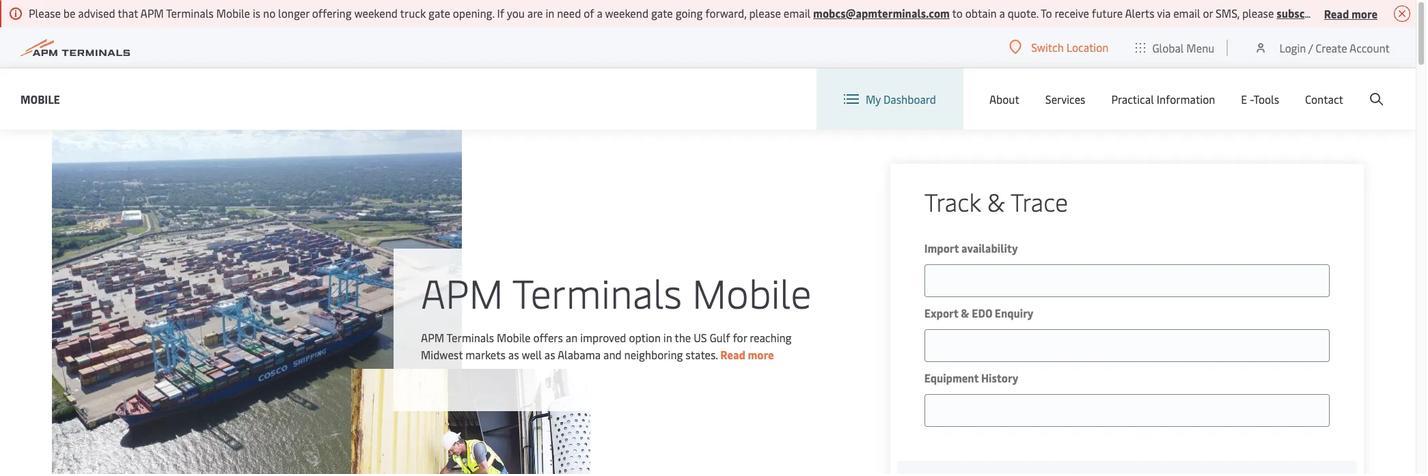 Task type: vqa. For each thing, say whether or not it's contained in the screenshot.
'Find'
no



Task type: locate. For each thing, give the bounding box(es) containing it.
1 horizontal spatial in
[[663, 330, 672, 345]]

0 horizontal spatial in
[[546, 5, 554, 20]]

in
[[546, 5, 554, 20], [663, 330, 672, 345]]

a
[[597, 5, 603, 20], [999, 5, 1005, 20]]

please
[[749, 5, 781, 20], [1242, 5, 1274, 20]]

a right of
[[597, 5, 603, 20]]

1 horizontal spatial read more
[[1324, 6, 1378, 21]]

1 as from the left
[[508, 347, 519, 362]]

more down reaching on the right bottom
[[748, 347, 774, 362]]

equipment history
[[924, 370, 1018, 385]]

/
[[1308, 40, 1313, 55]]

as down offers
[[544, 347, 555, 362]]

1 horizontal spatial as
[[544, 347, 555, 362]]

need
[[557, 5, 581, 20]]

via
[[1157, 5, 1171, 20]]

alerts
[[1125, 5, 1155, 20], [1386, 5, 1417, 20]]

1 horizontal spatial more
[[1351, 6, 1378, 21]]

global menu
[[1152, 40, 1215, 55]]

global
[[1152, 40, 1184, 55]]

weekend right of
[[605, 5, 649, 20]]

email
[[784, 5, 811, 20], [1173, 5, 1200, 20]]

1 vertical spatial in
[[663, 330, 672, 345]]

2 horizontal spatial terminals
[[512, 265, 682, 319]]

terminals
[[166, 5, 214, 20], [512, 265, 682, 319], [447, 330, 494, 345]]

well
[[522, 347, 542, 362]]

my dashboard button
[[844, 68, 936, 130]]

1 horizontal spatial please
[[1242, 5, 1274, 20]]

1 to from the left
[[952, 5, 963, 20]]

& left edo
[[961, 305, 969, 320]]

0 horizontal spatial read more
[[720, 347, 774, 362]]

in left "the"
[[663, 330, 672, 345]]

apm
[[140, 5, 164, 20], [421, 265, 503, 319], [421, 330, 444, 345]]

0 horizontal spatial to
[[952, 5, 963, 20]]

practical information
[[1111, 92, 1215, 107]]

terminals up 'improved'
[[512, 265, 682, 319]]

0 horizontal spatial please
[[749, 5, 781, 20]]

track & trace
[[924, 184, 1068, 218]]

apm inside apm terminals mobile offers an improved option in the us gulf for reaching midwest markets as well as alabama and neighboring states.
[[421, 330, 444, 345]]

neighboring
[[624, 347, 683, 362]]

terminals up markets
[[447, 330, 494, 345]]

0 horizontal spatial weekend
[[354, 5, 398, 20]]

please right forward,
[[749, 5, 781, 20]]

gate right truck
[[429, 5, 450, 20]]

1 horizontal spatial read
[[1324, 6, 1349, 21]]

gate
[[429, 5, 450, 20], [651, 5, 673, 20]]

tools
[[1253, 92, 1279, 107]]

0 horizontal spatial alerts
[[1125, 5, 1155, 20]]

track
[[924, 184, 981, 218]]

2 alerts from the left
[[1386, 5, 1417, 20]]

read up login / create account
[[1324, 6, 1349, 21]]

terminals for apm terminals mobile
[[512, 265, 682, 319]]

read more down for
[[720, 347, 774, 362]]

to
[[952, 5, 963, 20], [1327, 5, 1338, 20]]

0 horizontal spatial gate
[[429, 5, 450, 20]]

1 horizontal spatial terminals
[[447, 330, 494, 345]]

login / create account
[[1279, 40, 1390, 55]]

services
[[1045, 92, 1085, 107]]

-
[[1250, 92, 1253, 107]]

in right are on the top of the page
[[546, 5, 554, 20]]

1 vertical spatial apm
[[421, 265, 503, 319]]

terminals inside apm terminals mobile offers an improved option in the us gulf for reaching midwest markets as well as alabama and neighboring states.
[[447, 330, 494, 345]]

apm terminals mobile
[[421, 265, 811, 319]]

1 vertical spatial &
[[961, 305, 969, 320]]

gulf
[[710, 330, 730, 345]]

close alert image
[[1394, 5, 1410, 22]]

please right 'sms,'
[[1242, 5, 1274, 20]]

0 vertical spatial more
[[1351, 6, 1378, 21]]

1 vertical spatial terminals
[[512, 265, 682, 319]]

location
[[1066, 40, 1109, 55]]

2 vertical spatial terminals
[[447, 330, 494, 345]]

mobcs@apmterminals.com link
[[813, 5, 950, 20]]

1 horizontal spatial alerts
[[1386, 5, 1417, 20]]

1 email from the left
[[784, 5, 811, 20]]

read more up login / create account
[[1324, 6, 1378, 21]]

1 vertical spatial read more
[[720, 347, 774, 362]]

opening.
[[453, 5, 494, 20]]

mobcs@apmterminals.com
[[813, 5, 950, 20]]

1 horizontal spatial to
[[1327, 5, 1338, 20]]

0 horizontal spatial more
[[748, 347, 774, 362]]

weekend
[[354, 5, 398, 20], [605, 5, 649, 20]]

1 horizontal spatial email
[[1173, 5, 1200, 20]]

1 vertical spatial read
[[720, 347, 745, 362]]

option
[[629, 330, 661, 345]]

gate left "going"
[[651, 5, 673, 20]]

& left trace
[[987, 184, 1005, 218]]

more inside button
[[1351, 6, 1378, 21]]

truck
[[400, 5, 426, 20]]

1 please from the left
[[749, 5, 781, 20]]

a right obtain
[[999, 5, 1005, 20]]

0 horizontal spatial read
[[720, 347, 745, 362]]

or
[[1203, 5, 1213, 20]]

1 horizontal spatial weekend
[[605, 5, 649, 20]]

&
[[987, 184, 1005, 218], [961, 305, 969, 320]]

read down for
[[720, 347, 745, 362]]

equipment
[[924, 370, 979, 385]]

0 vertical spatial &
[[987, 184, 1005, 218]]

terminals for apm terminals mobile offers an improved option in the us gulf for reaching midwest markets as well as alabama and neighboring states.
[[447, 330, 494, 345]]

terminals right that
[[166, 5, 214, 20]]

login / create account link
[[1254, 27, 1390, 68]]

switch location
[[1031, 40, 1109, 55]]

alerts right the terminal
[[1386, 5, 1417, 20]]

0 horizontal spatial terminals
[[166, 5, 214, 20]]

login
[[1279, 40, 1306, 55]]

2 please from the left
[[1242, 5, 1274, 20]]

read inside button
[[1324, 6, 1349, 21]]

2 vertical spatial apm
[[421, 330, 444, 345]]

0 vertical spatial read
[[1324, 6, 1349, 21]]

1 horizontal spatial gate
[[651, 5, 673, 20]]

0 horizontal spatial email
[[784, 5, 811, 20]]

mobile secondary image
[[351, 369, 591, 474]]

read more
[[1324, 6, 1378, 21], [720, 347, 774, 362]]

0 vertical spatial read more
[[1324, 6, 1378, 21]]

offers
[[533, 330, 563, 345]]

mobile
[[216, 5, 250, 20], [20, 91, 60, 106], [692, 265, 811, 319], [497, 330, 531, 345]]

my
[[866, 92, 881, 107]]

export & edo enquiry
[[924, 305, 1034, 320]]

more up 'account'
[[1351, 6, 1378, 21]]

read more for read more button
[[1324, 6, 1378, 21]]

is
[[253, 5, 260, 20]]

read
[[1324, 6, 1349, 21], [720, 347, 745, 362]]

to left the terminal
[[1327, 5, 1338, 20]]

about button
[[989, 68, 1019, 130]]

as left well
[[508, 347, 519, 362]]

1 vertical spatial more
[[748, 347, 774, 362]]

0 horizontal spatial a
[[597, 5, 603, 20]]

services button
[[1045, 68, 1085, 130]]

read for read more link
[[720, 347, 745, 362]]

to left obtain
[[952, 5, 963, 20]]

practical information button
[[1111, 68, 1215, 130]]

& for trace
[[987, 184, 1005, 218]]

you
[[507, 5, 525, 20]]

1 horizontal spatial &
[[987, 184, 1005, 218]]

enquiry
[[995, 305, 1034, 320]]

more for read more button
[[1351, 6, 1378, 21]]

2 as from the left
[[544, 347, 555, 362]]

weekend left truck
[[354, 5, 398, 20]]

1 a from the left
[[597, 5, 603, 20]]

0 horizontal spatial as
[[508, 347, 519, 362]]

1 horizontal spatial a
[[999, 5, 1005, 20]]

0 vertical spatial terminals
[[166, 5, 214, 20]]

0 horizontal spatial &
[[961, 305, 969, 320]]

alerts left via
[[1125, 5, 1155, 20]]

menu
[[1186, 40, 1215, 55]]

as
[[508, 347, 519, 362], [544, 347, 555, 362]]

& for edo
[[961, 305, 969, 320]]

import availability
[[924, 241, 1018, 256]]

an
[[566, 330, 578, 345]]



Task type: describe. For each thing, give the bounding box(es) containing it.
availability
[[961, 241, 1018, 256]]

read more for read more link
[[720, 347, 774, 362]]

export
[[924, 305, 958, 320]]

import
[[924, 241, 959, 256]]

2 a from the left
[[999, 5, 1005, 20]]

more for read more link
[[748, 347, 774, 362]]

no
[[263, 5, 276, 20]]

apm terminals mobile offers an improved option in the us gulf for reaching midwest markets as well as alabama and neighboring states.
[[421, 330, 792, 362]]

1 alerts from the left
[[1125, 5, 1155, 20]]

mobile link
[[20, 91, 60, 108]]

please
[[29, 5, 61, 20]]

are
[[527, 5, 543, 20]]

for
[[733, 330, 747, 345]]

mobile inside apm terminals mobile offers an improved option in the us gulf for reaching midwest markets as well as alabama and neighboring states.
[[497, 330, 531, 345]]

apm for apm terminals mobile
[[421, 265, 503, 319]]

please be advised that apm terminals mobile is no longer offering weekend truck gate opening. if you are in need of a weekend gate going forward, please email mobcs@apmterminals.com to obtain a quote. to receive future alerts via email or sms, please subscribe to terminal alerts .
[[29, 5, 1420, 20]]

e -tools
[[1241, 92, 1279, 107]]

read for read more button
[[1324, 6, 1349, 21]]

that
[[118, 5, 138, 20]]

e
[[1241, 92, 1247, 107]]

alabama
[[558, 347, 601, 362]]

information
[[1157, 92, 1215, 107]]

contact
[[1305, 92, 1343, 107]]

history
[[981, 370, 1018, 385]]

receive
[[1055, 5, 1089, 20]]

e -tools button
[[1241, 68, 1279, 130]]

terminal
[[1340, 5, 1384, 20]]

going
[[676, 5, 703, 20]]

read more button
[[1324, 5, 1378, 22]]

0 vertical spatial in
[[546, 5, 554, 20]]

be
[[63, 5, 75, 20]]

dashboard
[[883, 92, 936, 107]]

markets
[[465, 347, 506, 362]]

of
[[584, 5, 594, 20]]

in inside apm terminals mobile offers an improved option in the us gulf for reaching midwest markets as well as alabama and neighboring states.
[[663, 330, 672, 345]]

switch
[[1031, 40, 1064, 55]]

2 gate from the left
[[651, 5, 673, 20]]

about
[[989, 92, 1019, 107]]

2 to from the left
[[1327, 5, 1338, 20]]

apm for apm terminals mobile offers an improved option in the us gulf for reaching midwest markets as well as alabama and neighboring states.
[[421, 330, 444, 345]]

states.
[[686, 347, 718, 362]]

if
[[497, 5, 504, 20]]

improved
[[580, 330, 626, 345]]

subscribe
[[1277, 5, 1324, 20]]

future
[[1092, 5, 1123, 20]]

the
[[675, 330, 691, 345]]

edo
[[972, 305, 992, 320]]

read more link
[[720, 347, 774, 362]]

switch location button
[[1009, 40, 1109, 55]]

quote. to
[[1008, 5, 1052, 20]]

contact button
[[1305, 68, 1343, 130]]

account
[[1350, 40, 1390, 55]]

xin da yang zhou  docked at apm terminals mobile image
[[52, 130, 462, 474]]

1 weekend from the left
[[354, 5, 398, 20]]

2 email from the left
[[1173, 5, 1200, 20]]

and
[[603, 347, 622, 362]]

offering
[[312, 5, 352, 20]]

reaching
[[750, 330, 792, 345]]

.
[[1417, 5, 1420, 20]]

create
[[1316, 40, 1347, 55]]

my dashboard
[[866, 92, 936, 107]]

0 vertical spatial apm
[[140, 5, 164, 20]]

1 gate from the left
[[429, 5, 450, 20]]

advised
[[78, 5, 115, 20]]

longer
[[278, 5, 309, 20]]

practical
[[1111, 92, 1154, 107]]

midwest
[[421, 347, 463, 362]]

sms,
[[1216, 5, 1240, 20]]

global menu button
[[1122, 27, 1228, 68]]

obtain
[[965, 5, 997, 20]]

forward,
[[705, 5, 747, 20]]

2 weekend from the left
[[605, 5, 649, 20]]

trace
[[1010, 184, 1068, 218]]

subscribe to terminal alerts link
[[1277, 5, 1417, 20]]

us
[[694, 330, 707, 345]]



